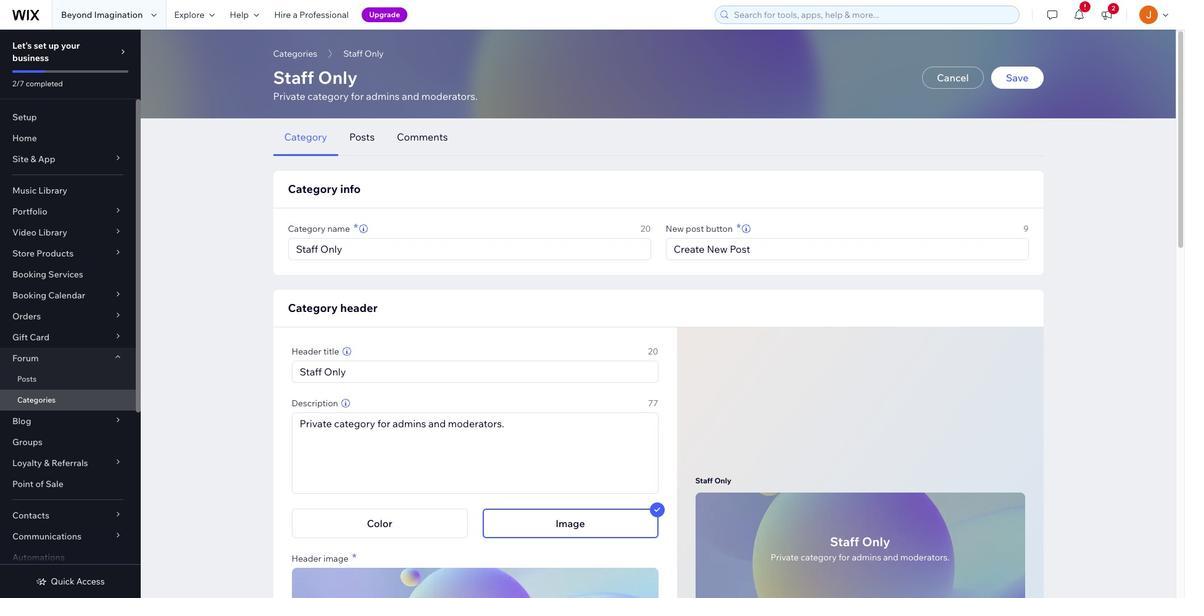 Task type: describe. For each thing, give the bounding box(es) containing it.
0 horizontal spatial only
[[318, 67, 358, 88]]

help button
[[222, 0, 267, 30]]

category for category name *
[[288, 224, 326, 235]]

category info
[[288, 182, 361, 196]]

automations
[[12, 553, 65, 564]]

* right button
[[737, 221, 741, 235]]

categories button
[[267, 44, 324, 63]]

orders button
[[0, 306, 136, 327]]

comments button
[[386, 119, 459, 156]]

setup
[[12, 112, 37, 123]]

description
[[292, 398, 338, 409]]

0 vertical spatial category
[[308, 90, 349, 103]]

blog button
[[0, 411, 136, 432]]

music
[[12, 185, 37, 196]]

cancel button
[[923, 67, 984, 89]]

gift
[[12, 332, 28, 343]]

a
[[293, 9, 298, 20]]

save
[[1006, 72, 1029, 84]]

beyond
[[61, 9, 92, 20]]

library for video library
[[38, 227, 67, 238]]

store
[[12, 248, 35, 259]]

Category name field
[[292, 239, 647, 260]]

1 horizontal spatial admins
[[852, 553, 882, 564]]

forum
[[12, 353, 39, 364]]

Header title field
[[296, 362, 654, 383]]

info
[[340, 182, 361, 196]]

music library
[[12, 185, 67, 196]]

help
[[230, 9, 249, 20]]

booking calendar button
[[0, 285, 136, 306]]

20 for new post button
[[641, 224, 651, 235]]

groups
[[12, 437, 42, 448]]

up
[[48, 40, 59, 51]]

0 vertical spatial moderators.
[[422, 90, 478, 103]]

header title
[[292, 346, 339, 358]]

portfolio
[[12, 206, 47, 217]]

of
[[35, 479, 44, 490]]

products
[[37, 248, 74, 259]]

post
[[686, 224, 704, 235]]

0 vertical spatial admins
[[366, 90, 400, 103]]

point of sale link
[[0, 474, 136, 495]]

let's
[[12, 40, 32, 51]]

gift card button
[[0, 327, 136, 348]]

automations link
[[0, 548, 136, 569]]

2
[[1112, 4, 1116, 12]]

access
[[76, 577, 105, 588]]

0 vertical spatial staff
[[273, 67, 314, 88]]

button
[[706, 224, 733, 235]]

image
[[324, 554, 349, 565]]

completed
[[26, 79, 63, 88]]

New post button field
[[670, 239, 1025, 260]]

booking for booking services
[[12, 269, 46, 280]]

quick
[[51, 577, 75, 588]]

posts link
[[0, 369, 136, 390]]

categories for the categories "link"
[[17, 396, 56, 405]]

beyond imagination
[[61, 9, 143, 20]]

imagination
[[94, 9, 143, 20]]

posts for posts link
[[17, 375, 37, 384]]

home link
[[0, 128, 136, 149]]

1 horizontal spatial staff
[[696, 476, 713, 486]]

app
[[38, 154, 55, 165]]

quick access
[[51, 577, 105, 588]]

gift card
[[12, 332, 50, 343]]

store products button
[[0, 243, 136, 264]]

store products
[[12, 248, 74, 259]]

point of sale
[[12, 479, 63, 490]]

upgrade button
[[362, 7, 408, 22]]

site & app button
[[0, 149, 136, 170]]

services
[[48, 269, 83, 280]]

business
[[12, 52, 49, 64]]

video
[[12, 227, 36, 238]]

category name *
[[288, 221, 358, 235]]

* for category name *
[[354, 221, 358, 235]]

groups link
[[0, 432, 136, 453]]

1 horizontal spatial only
[[715, 476, 732, 486]]

category for category
[[284, 131, 327, 143]]

professional
[[300, 9, 349, 20]]

Description text field
[[292, 414, 658, 494]]

category for category info
[[288, 182, 338, 196]]

staff only
[[696, 476, 732, 486]]

category button
[[273, 119, 338, 156]]

loyalty & referrals button
[[0, 453, 136, 474]]

site & app
[[12, 154, 55, 165]]

loyalty
[[12, 458, 42, 469]]

contacts
[[12, 511, 49, 522]]

sidebar element
[[0, 30, 141, 599]]

2 vertical spatial staff
[[830, 535, 860, 550]]

hire a professional link
[[267, 0, 356, 30]]

let's set up your business
[[12, 40, 80, 64]]

2/7 completed
[[12, 79, 63, 88]]

posts button
[[338, 119, 386, 156]]

referrals
[[52, 458, 88, 469]]

header for header title
[[292, 346, 322, 358]]



Task type: vqa. For each thing, say whether or not it's contained in the screenshot.
1st Header from the top
yes



Task type: locate. For each thing, give the bounding box(es) containing it.
staff
[[273, 67, 314, 88], [696, 476, 713, 486], [830, 535, 860, 550]]

category left name at the top of page
[[288, 224, 326, 235]]

category up "category info"
[[284, 131, 327, 143]]

header
[[292, 346, 322, 358], [292, 554, 322, 565]]

header left title on the left bottom of the page
[[292, 346, 322, 358]]

categories for categories button
[[273, 48, 317, 59]]

0 vertical spatial library
[[39, 185, 67, 196]]

77
[[648, 398, 659, 409]]

booking inside dropdown button
[[12, 290, 46, 301]]

music library link
[[0, 180, 136, 201]]

library up portfolio popup button
[[39, 185, 67, 196]]

quick access button
[[36, 577, 105, 588]]

1 vertical spatial private
[[771, 553, 799, 564]]

posts inside sidebar 'element'
[[17, 375, 37, 384]]

* right name at the top of page
[[354, 221, 358, 235]]

library for music library
[[39, 185, 67, 196]]

image
[[556, 518, 585, 530]]

1 vertical spatial category
[[801, 553, 837, 564]]

categories inside "link"
[[17, 396, 56, 405]]

0 horizontal spatial categories
[[17, 396, 56, 405]]

communications
[[12, 532, 82, 543]]

0 vertical spatial private
[[273, 90, 305, 103]]

for
[[351, 90, 364, 103], [839, 553, 850, 564]]

0 horizontal spatial posts
[[17, 375, 37, 384]]

booking up orders
[[12, 290, 46, 301]]

new
[[666, 224, 684, 235]]

categories
[[273, 48, 317, 59], [17, 396, 56, 405]]

hire a professional
[[274, 9, 349, 20]]

1 vertical spatial staff
[[696, 476, 713, 486]]

point
[[12, 479, 34, 490]]

library
[[39, 185, 67, 196], [38, 227, 67, 238]]

posts
[[349, 131, 375, 143], [17, 375, 37, 384]]

&
[[30, 154, 36, 165], [44, 458, 50, 469]]

0 horizontal spatial moderators.
[[422, 90, 478, 103]]

category left info
[[288, 182, 338, 196]]

color
[[367, 518, 392, 530]]

header for header image *
[[292, 554, 322, 565]]

blog
[[12, 416, 31, 427]]

0 horizontal spatial for
[[351, 90, 364, 103]]

1 horizontal spatial moderators.
[[901, 553, 950, 564]]

& inside popup button
[[30, 154, 36, 165]]

posts down forum
[[17, 375, 37, 384]]

1 horizontal spatial category
[[801, 553, 837, 564]]

& right site
[[30, 154, 36, 165]]

2 horizontal spatial only
[[862, 535, 891, 550]]

1 horizontal spatial and
[[884, 553, 899, 564]]

*
[[354, 221, 358, 235], [737, 221, 741, 235], [352, 551, 357, 566]]

1 vertical spatial admins
[[852, 553, 882, 564]]

1 vertical spatial booking
[[12, 290, 46, 301]]

booking calendar
[[12, 290, 85, 301]]

loyalty & referrals
[[12, 458, 88, 469]]

video library
[[12, 227, 67, 238]]

* right image
[[352, 551, 357, 566]]

private
[[273, 90, 305, 103], [771, 553, 799, 564]]

library up products
[[38, 227, 67, 238]]

booking services
[[12, 269, 83, 280]]

& right loyalty
[[44, 458, 50, 469]]

1 vertical spatial header
[[292, 554, 322, 565]]

booking services link
[[0, 264, 136, 285]]

category
[[284, 131, 327, 143], [288, 182, 338, 196], [288, 224, 326, 235], [288, 301, 338, 316]]

save button
[[991, 67, 1044, 89]]

1 horizontal spatial posts
[[349, 131, 375, 143]]

0 vertical spatial for
[[351, 90, 364, 103]]

1 library from the top
[[39, 185, 67, 196]]

posts inside button
[[349, 131, 375, 143]]

category up the header title
[[288, 301, 338, 316]]

hire
[[274, 9, 291, 20]]

1 vertical spatial moderators.
[[901, 553, 950, 564]]

Search for tools, apps, help & more... field
[[730, 6, 1016, 23]]

0 vertical spatial &
[[30, 154, 36, 165]]

2 booking from the top
[[12, 290, 46, 301]]

library inside "link"
[[39, 185, 67, 196]]

* for header image *
[[352, 551, 357, 566]]

1 vertical spatial for
[[839, 553, 850, 564]]

cancel
[[937, 72, 969, 84]]

& for loyalty
[[44, 458, 50, 469]]

communications button
[[0, 527, 136, 548]]

header inside header image *
[[292, 554, 322, 565]]

your
[[61, 40, 80, 51]]

2 vertical spatial only
[[862, 535, 891, 550]]

1 vertical spatial only
[[715, 476, 732, 486]]

0 vertical spatial booking
[[12, 269, 46, 280]]

only
[[318, 67, 358, 88], [715, 476, 732, 486], [862, 535, 891, 550]]

category inside button
[[284, 131, 327, 143]]

0 horizontal spatial and
[[402, 90, 419, 103]]

portfolio button
[[0, 201, 136, 222]]

categories link
[[0, 390, 136, 411]]

1 vertical spatial &
[[44, 458, 50, 469]]

1 vertical spatial staff only private category for admins and moderators.
[[771, 535, 950, 564]]

0 horizontal spatial staff only private category for admins and moderators.
[[273, 67, 478, 103]]

20 for description
[[648, 346, 659, 358]]

categories up blog
[[17, 396, 56, 405]]

name
[[328, 224, 350, 235]]

set
[[34, 40, 47, 51]]

header left image
[[292, 554, 322, 565]]

category for category header
[[288, 301, 338, 316]]

1 horizontal spatial staff only private category for admins and moderators.
[[771, 535, 950, 564]]

1 vertical spatial and
[[884, 553, 899, 564]]

posts for posts button
[[349, 131, 375, 143]]

& inside dropdown button
[[44, 458, 50, 469]]

category header
[[288, 301, 378, 316]]

2 horizontal spatial staff
[[830, 535, 860, 550]]

2/7
[[12, 79, 24, 88]]

sale
[[46, 479, 63, 490]]

20 up 77
[[648, 346, 659, 358]]

forum button
[[0, 348, 136, 369]]

1 vertical spatial posts
[[17, 375, 37, 384]]

0 vertical spatial categories
[[273, 48, 317, 59]]

categories down "a"
[[273, 48, 317, 59]]

0 horizontal spatial &
[[30, 154, 36, 165]]

0 horizontal spatial category
[[308, 90, 349, 103]]

9
[[1024, 224, 1029, 235]]

orders
[[12, 311, 41, 322]]

0 vertical spatial staff only private category for admins and moderators.
[[273, 67, 478, 103]]

0 vertical spatial only
[[318, 67, 358, 88]]

category inside the category name *
[[288, 224, 326, 235]]

booking down store
[[12, 269, 46, 280]]

1 booking from the top
[[12, 269, 46, 280]]

new post button *
[[666, 221, 741, 235]]

0 vertical spatial header
[[292, 346, 322, 358]]

categories inside button
[[273, 48, 317, 59]]

1 header from the top
[[292, 346, 322, 358]]

explore
[[174, 9, 205, 20]]

2 header from the top
[[292, 554, 322, 565]]

site
[[12, 154, 29, 165]]

0 horizontal spatial admins
[[366, 90, 400, 103]]

admins
[[366, 90, 400, 103], [852, 553, 882, 564]]

contacts button
[[0, 506, 136, 527]]

1 vertical spatial library
[[38, 227, 67, 238]]

1 vertical spatial 20
[[648, 346, 659, 358]]

posts up info
[[349, 131, 375, 143]]

comments
[[397, 131, 448, 143]]

1 horizontal spatial &
[[44, 458, 50, 469]]

1 horizontal spatial categories
[[273, 48, 317, 59]]

booking
[[12, 269, 46, 280], [12, 290, 46, 301]]

staff only private category for admins and moderators.
[[273, 67, 478, 103], [771, 535, 950, 564]]

1 vertical spatial categories
[[17, 396, 56, 405]]

0 vertical spatial and
[[402, 90, 419, 103]]

1 horizontal spatial private
[[771, 553, 799, 564]]

tab list
[[273, 119, 1044, 156]]

tab list containing category
[[273, 119, 1044, 156]]

booking for booking calendar
[[12, 290, 46, 301]]

0 horizontal spatial private
[[273, 90, 305, 103]]

0 vertical spatial posts
[[349, 131, 375, 143]]

header
[[340, 301, 378, 316]]

header image *
[[292, 551, 357, 566]]

20 left new
[[641, 224, 651, 235]]

1 horizontal spatial for
[[839, 553, 850, 564]]

card
[[30, 332, 50, 343]]

calendar
[[48, 290, 85, 301]]

library inside popup button
[[38, 227, 67, 238]]

home
[[12, 133, 37, 144]]

& for site
[[30, 154, 36, 165]]

0 vertical spatial 20
[[641, 224, 651, 235]]

2 library from the top
[[38, 227, 67, 238]]

and
[[402, 90, 419, 103], [884, 553, 899, 564]]

0 horizontal spatial staff
[[273, 67, 314, 88]]



